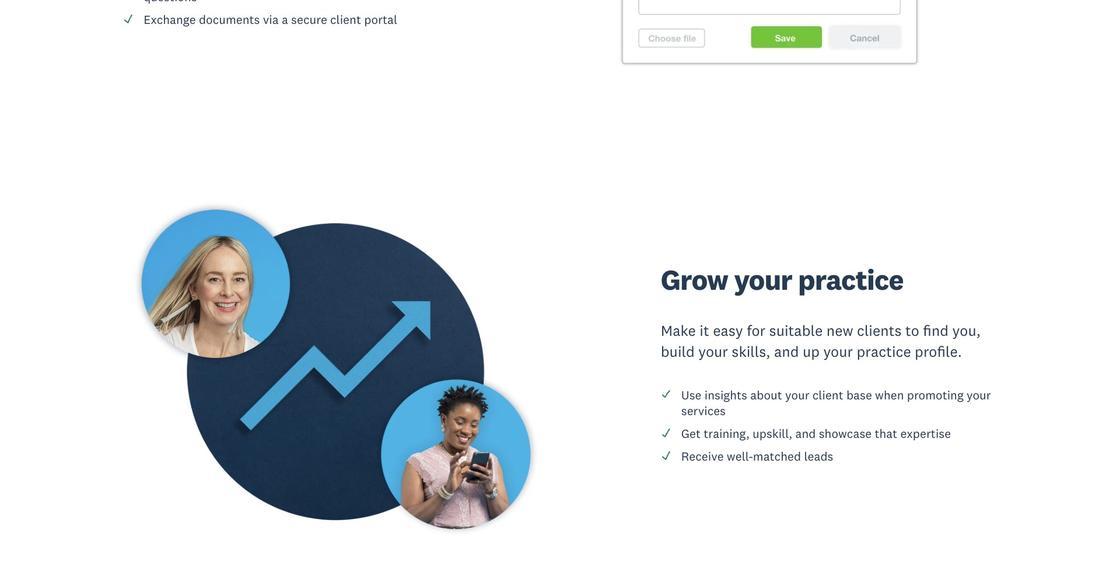 Task type: vqa. For each thing, say whether or not it's contained in the screenshot.
and
yes



Task type: locate. For each thing, give the bounding box(es) containing it.
receive well-matched leads
[[681, 449, 833, 464]]

and up leads at the bottom right
[[796, 426, 816, 442]]

grow
[[661, 262, 728, 297]]

included image left exchange
[[123, 14, 134, 24]]

make it easy for suitable new clients to find you, build your skills, and up your practice profile.
[[661, 322, 981, 361]]

included image
[[661, 389, 671, 399]]

grow your practice
[[661, 262, 904, 297]]

included image left "receive"
[[661, 450, 671, 461]]

when
[[875, 387, 904, 403]]

practice up new
[[798, 262, 904, 297]]

to
[[906, 322, 920, 340]]

included image for receive well-matched leads
[[661, 450, 671, 461]]

client
[[330, 12, 361, 28], [813, 387, 844, 403]]

0 vertical spatial client
[[330, 12, 361, 28]]

and down suitable on the bottom of page
[[774, 342, 799, 361]]

1 horizontal spatial client
[[813, 387, 844, 403]]

you,
[[953, 322, 981, 340]]

and
[[774, 342, 799, 361], [796, 426, 816, 442]]

insights
[[705, 387, 747, 403]]

your right promoting
[[967, 387, 991, 403]]

0 vertical spatial included image
[[123, 14, 134, 24]]

it
[[700, 322, 709, 340]]

clients
[[857, 322, 902, 340]]

services
[[681, 403, 726, 419]]

included image
[[123, 14, 134, 24], [661, 428, 671, 438], [661, 450, 671, 461]]

well-
[[727, 449, 753, 464]]

matched
[[753, 449, 801, 464]]

for
[[747, 322, 766, 340]]

new
[[827, 322, 853, 340]]

your
[[734, 262, 792, 297], [699, 342, 728, 361], [824, 342, 853, 361], [785, 387, 810, 403], [967, 387, 991, 403]]

0 vertical spatial and
[[774, 342, 799, 361]]

included image for exchange documents via a secure client portal
[[123, 14, 134, 24]]

1 vertical spatial included image
[[661, 428, 671, 438]]

practice down clients at the right
[[857, 342, 911, 361]]

included image left get
[[661, 428, 671, 438]]

2 vertical spatial included image
[[661, 450, 671, 461]]

use insights about your client base when promoting your services
[[681, 387, 991, 419]]

client left portal
[[330, 12, 361, 28]]

make
[[661, 322, 696, 340]]

1 vertical spatial practice
[[857, 342, 911, 361]]

about
[[750, 387, 782, 403]]

practice inside make it easy for suitable new clients to find you, build your skills, and up your practice profile.
[[857, 342, 911, 361]]

client left the base
[[813, 387, 844, 403]]

practice
[[798, 262, 904, 297], [857, 342, 911, 361]]

base
[[847, 387, 872, 403]]

your down new
[[824, 342, 853, 361]]

1 vertical spatial client
[[813, 387, 844, 403]]

0 horizontal spatial client
[[330, 12, 361, 28]]

secure
[[291, 12, 327, 28]]

find
[[923, 322, 949, 340]]

profile.
[[915, 342, 962, 361]]



Task type: describe. For each thing, give the bounding box(es) containing it.
included image for get training, upskill, and showcase that expertise
[[661, 428, 671, 438]]

the client query interface in xero, with a query stating "can you please send me invoice #12345-7?" image
[[571, 0, 997, 83]]

1 vertical spatial and
[[796, 426, 816, 442]]

client inside use insights about your client base when promoting your services
[[813, 387, 844, 403]]

via
[[263, 12, 279, 28]]

and inside make it easy for suitable new clients to find you, build your skills, and up your practice profile.
[[774, 342, 799, 361]]

suitable
[[769, 322, 823, 340]]

training,
[[704, 426, 750, 442]]

promoting
[[907, 387, 964, 403]]

documents
[[199, 12, 260, 28]]

upskill,
[[753, 426, 793, 442]]

get training, upskill, and showcase that expertise
[[681, 426, 951, 442]]

your down the it
[[699, 342, 728, 361]]

up
[[803, 342, 820, 361]]

skills,
[[732, 342, 770, 361]]

leads
[[804, 449, 833, 464]]

your right 'about'
[[785, 387, 810, 403]]

that
[[875, 426, 898, 442]]

use
[[681, 387, 702, 403]]

build
[[661, 342, 695, 361]]

get
[[681, 426, 701, 442]]

exchange
[[144, 12, 196, 28]]

portal
[[364, 12, 397, 28]]

a
[[282, 12, 288, 28]]

your up for
[[734, 262, 792, 297]]

easy
[[713, 322, 743, 340]]

exchange documents via a secure client portal
[[144, 12, 397, 28]]

showcase
[[819, 426, 872, 442]]

receive
[[681, 449, 724, 464]]

expertise
[[901, 426, 951, 442]]

0 vertical spatial practice
[[798, 262, 904, 297]]



